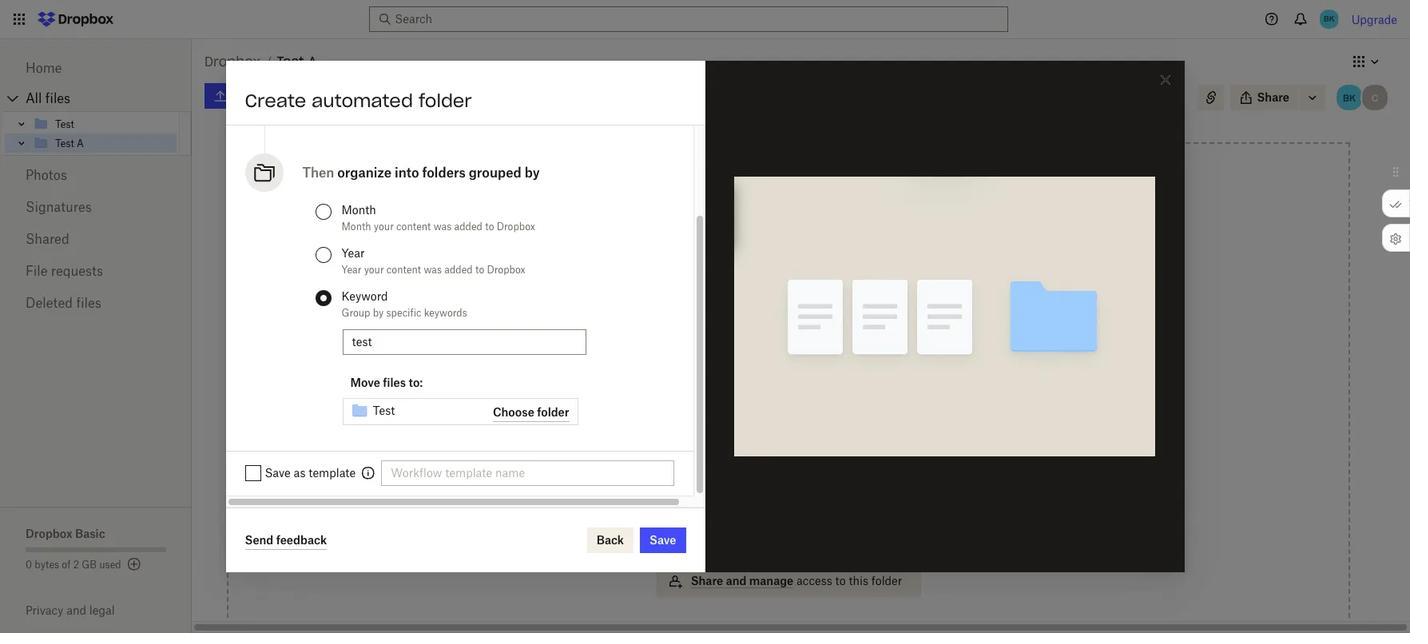 Task type: locate. For each thing, give the bounding box(es) containing it.
Month radio
[[315, 204, 331, 220]]

was for month
[[434, 221, 452, 233]]

files for move
[[383, 376, 406, 389]]

more ways to add content
[[718, 399, 860, 412]]

group
[[2, 111, 192, 156]]

your
[[374, 221, 394, 233], [364, 264, 384, 276], [818, 440, 842, 453]]

gb
[[82, 559, 97, 571]]

content for year
[[387, 264, 421, 276]]

added inside month month your content was added to dropbox
[[454, 221, 483, 233]]

added for year
[[445, 264, 473, 276]]

1 horizontal spatial and
[[726, 574, 747, 588]]

/
[[266, 54, 272, 68]]

share inside more ways to add content element
[[691, 574, 724, 588]]

0 vertical spatial by
[[525, 165, 540, 181]]

1 vertical spatial this
[[849, 574, 869, 588]]

your up keyword
[[364, 264, 384, 276]]

photos link
[[26, 159, 166, 191]]

0 vertical spatial content
[[397, 221, 431, 233]]

folder right access
[[872, 574, 903, 588]]

your inside year year your content was added to dropbox
[[364, 264, 384, 276]]

files up the
[[750, 301, 773, 314]]

import button
[[656, 476, 922, 508]]

dropbox inside month month your content was added to dropbox
[[497, 221, 536, 233]]

upgrade
[[1352, 12, 1398, 26]]

organize into folders grouped by
[[338, 165, 540, 181]]

1 horizontal spatial by
[[525, 165, 540, 181]]

1 vertical spatial a
[[77, 137, 84, 149]]

by
[[525, 165, 540, 181], [373, 307, 384, 319]]

files inside drop files here to upload, or use the 'upload' button
[[750, 301, 773, 314]]

save inside button
[[650, 533, 677, 547]]

from
[[790, 440, 815, 453]]

create automated folder dialog
[[226, 3, 1185, 572]]

year right year radio
[[342, 246, 365, 260]]

more
[[718, 399, 747, 412]]

1 vertical spatial save
[[650, 533, 677, 547]]

privacy and legal link
[[26, 604, 192, 617]]

folder up folders
[[419, 90, 472, 112]]

access this folder from your desktop
[[691, 440, 887, 453]]

grouped
[[469, 165, 522, 181]]

home
[[26, 60, 62, 76]]

more ways to add content element
[[653, 397, 925, 613]]

create
[[245, 90, 306, 112]]

folders
[[422, 165, 466, 181]]

to right here
[[803, 301, 814, 314]]

1 vertical spatial added
[[445, 264, 473, 276]]

as
[[294, 466, 306, 480]]

0 vertical spatial this
[[734, 440, 753, 453]]

and left legal
[[66, 604, 86, 617]]

get more space image
[[124, 555, 144, 574]]

month right "month" "radio"
[[342, 203, 376, 217]]

0 horizontal spatial this
[[734, 440, 753, 453]]

files inside "create automated folder" dialog
[[383, 376, 406, 389]]

1 horizontal spatial save
[[650, 533, 677, 547]]

was up year year your content was added to dropbox
[[434, 221, 452, 233]]

move files to:
[[351, 376, 423, 389]]

christinaovera9@gmail.com hasn't added this to their dropbox yet image
[[1361, 83, 1390, 112]]

a down test 'link'
[[77, 137, 84, 149]]

dropbox / test a
[[205, 54, 317, 70]]

and
[[726, 574, 747, 588], [66, 604, 86, 617]]

2 month from the top
[[342, 221, 371, 233]]

files inside button
[[739, 529, 762, 543]]

signatures
[[26, 199, 92, 215]]

files for deleted
[[76, 295, 101, 311]]

1 vertical spatial content
[[387, 264, 421, 276]]

this
[[734, 440, 753, 453], [849, 574, 869, 588]]

test down the move files to:
[[373, 404, 395, 417]]

1 horizontal spatial this
[[849, 574, 869, 588]]

to
[[485, 221, 494, 233], [476, 264, 485, 276], [803, 301, 814, 314], [780, 399, 791, 412], [836, 574, 846, 588]]

1 vertical spatial and
[[66, 604, 86, 617]]

files
[[45, 90, 70, 106], [76, 295, 101, 311], [750, 301, 773, 314], [383, 376, 406, 389], [739, 529, 762, 543]]

specific
[[387, 307, 422, 319]]

month down "organize"
[[342, 221, 371, 233]]

signatures link
[[26, 191, 166, 223]]

all
[[26, 90, 42, 106]]

1 horizontal spatial share
[[1258, 90, 1290, 104]]

content up keyword group by specific keywords
[[387, 264, 421, 276]]

1 vertical spatial by
[[373, 307, 384, 319]]

was inside month month your content was added to dropbox
[[434, 221, 452, 233]]

your right from
[[818, 440, 842, 453]]

1 horizontal spatial a
[[308, 54, 317, 70]]

to inside month month your content was added to dropbox
[[485, 221, 494, 233]]

year
[[342, 246, 365, 260], [342, 264, 362, 276]]

by down keyword
[[373, 307, 384, 319]]

file requests
[[26, 263, 103, 279]]

content inside month month your content was added to dropbox
[[397, 221, 431, 233]]

a right the /
[[308, 54, 317, 70]]

global header element
[[0, 0, 1411, 39]]

send feedback
[[245, 533, 327, 546]]

all files
[[26, 90, 70, 106]]

added up keywords
[[445, 264, 473, 276]]

was
[[434, 221, 452, 233], [424, 264, 442, 276]]

send
[[245, 533, 274, 546]]

your inside more ways to add content element
[[818, 440, 842, 453]]

save for save as template
[[265, 466, 291, 480]]

0 vertical spatial month
[[342, 203, 376, 217]]

0 horizontal spatial save
[[265, 466, 291, 480]]

0 vertical spatial share
[[1258, 90, 1290, 104]]

legal
[[89, 604, 115, 617]]

share
[[1258, 90, 1290, 104], [691, 574, 724, 588]]

automated
[[312, 90, 413, 112]]

to down grouped
[[485, 221, 494, 233]]

by right grouped
[[525, 165, 540, 181]]

1 vertical spatial share
[[691, 574, 724, 588]]

1 month from the top
[[342, 203, 376, 217]]

year up keyword
[[342, 264, 362, 276]]

your inside month month your content was added to dropbox
[[374, 221, 394, 233]]

access
[[797, 574, 833, 588]]

folder right 'choose'
[[537, 405, 570, 418]]

files left to:
[[383, 376, 406, 389]]

files down file requests link
[[76, 295, 101, 311]]

2
[[73, 559, 79, 571]]

1 vertical spatial year
[[342, 264, 362, 276]]

to inside drop files here to upload, or use the 'upload' button
[[803, 301, 814, 314]]

0 vertical spatial a
[[308, 54, 317, 70]]

keyword group by specific keywords
[[342, 289, 467, 319]]

content up year year your content was added to dropbox
[[397, 221, 431, 233]]

shared
[[26, 231, 69, 247]]

year year your content was added to dropbox
[[342, 246, 526, 276]]

your down "organize"
[[374, 221, 394, 233]]

1 vertical spatial was
[[424, 264, 442, 276]]

back
[[597, 533, 624, 547]]

files inside "tree"
[[45, 90, 70, 106]]

0 vertical spatial save
[[265, 466, 291, 480]]

files right request
[[739, 529, 762, 543]]

deleted
[[26, 295, 73, 311]]

0 horizontal spatial by
[[373, 307, 384, 319]]

keyword
[[342, 289, 388, 303]]

test up "test a"
[[55, 118, 74, 130]]

photos
[[26, 167, 67, 183]]

dropbox logo - go to the homepage image
[[32, 6, 119, 32]]

0 horizontal spatial and
[[66, 604, 86, 617]]

files for all
[[45, 90, 70, 106]]

share left you're the owner "icon"
[[1258, 90, 1290, 104]]

was up keyword group by specific keywords
[[424, 264, 442, 276]]

0 horizontal spatial a
[[77, 137, 84, 149]]

test
[[277, 54, 304, 70], [55, 118, 74, 130], [55, 137, 74, 149], [373, 404, 395, 417]]

month
[[342, 203, 376, 217], [342, 221, 371, 233]]

and left the 'manage'
[[726, 574, 747, 588]]

Keyword radio
[[315, 290, 331, 306]]

to right access
[[836, 574, 846, 588]]

content right add on the bottom right of the page
[[817, 399, 860, 412]]

share down request
[[691, 574, 724, 588]]

to down month month your content was added to dropbox
[[476, 264, 485, 276]]

upload,
[[817, 301, 858, 314]]

files right 'all'
[[45, 90, 70, 106]]

test up photos
[[55, 137, 74, 149]]

basic
[[75, 527, 105, 540]]

group containing test
[[2, 111, 192, 156]]

shared link
[[26, 223, 166, 255]]

here
[[776, 301, 800, 314]]

added up year year your content was added to dropbox
[[454, 221, 483, 233]]

added inside year year your content was added to dropbox
[[445, 264, 473, 276]]

share inside button
[[1258, 90, 1290, 104]]

0 vertical spatial your
[[374, 221, 394, 233]]

a inside "link"
[[77, 137, 84, 149]]

your for year
[[364, 264, 384, 276]]

file requests link
[[26, 255, 166, 287]]

0 vertical spatial year
[[342, 246, 365, 260]]

save left request
[[650, 533, 677, 547]]

0 vertical spatial and
[[726, 574, 747, 588]]

content inside year year your content was added to dropbox
[[387, 264, 421, 276]]

'upload'
[[777, 318, 819, 332]]

0 horizontal spatial share
[[691, 574, 724, 588]]

was inside year year your content was added to dropbox
[[424, 264, 442, 276]]

folder
[[419, 90, 472, 112], [537, 405, 570, 418], [756, 440, 787, 453], [872, 574, 903, 588]]

share for share and manage access to this folder
[[691, 574, 724, 588]]

Type your keyword text field
[[352, 333, 577, 351]]

1 vertical spatial your
[[364, 264, 384, 276]]

folder inside button
[[537, 405, 570, 418]]

0 vertical spatial was
[[434, 221, 452, 233]]

added
[[454, 221, 483, 233], [445, 264, 473, 276]]

save
[[265, 466, 291, 480], [650, 533, 677, 547]]

test inside 'link'
[[55, 118, 74, 130]]

and inside more ways to add content element
[[726, 574, 747, 588]]

2 vertical spatial your
[[818, 440, 842, 453]]

save left as
[[265, 466, 291, 480]]

0 vertical spatial added
[[454, 221, 483, 233]]

1 vertical spatial month
[[342, 221, 371, 233]]



Task type: vqa. For each thing, say whether or not it's contained in the screenshot.
Create automated folder Dialog
yes



Task type: describe. For each thing, give the bounding box(es) containing it.
added for month
[[454, 221, 483, 233]]

save button
[[640, 528, 686, 553]]

you're the owner image
[[1336, 83, 1364, 112]]

send feedback button
[[245, 531, 327, 550]]

Workflow template name text field
[[391, 464, 665, 482]]

month month your content was added to dropbox
[[342, 203, 536, 233]]

create automated folder
[[245, 90, 472, 112]]

share and manage access to this folder
[[691, 574, 903, 588]]

access
[[691, 440, 731, 453]]

share for share
[[1258, 90, 1290, 104]]

dropbox link
[[205, 51, 261, 72]]

drop
[[720, 301, 747, 314]]

deleted files link
[[26, 287, 166, 319]]

organize
[[338, 165, 392, 181]]

of
[[62, 559, 71, 571]]

and for legal
[[66, 604, 86, 617]]

2 year from the top
[[342, 264, 362, 276]]

to inside year year your content was added to dropbox
[[476, 264, 485, 276]]

privacy and legal
[[26, 604, 115, 617]]

deleted files
[[26, 295, 101, 311]]

import
[[691, 484, 729, 498]]

ways
[[750, 399, 777, 412]]

keywords
[[424, 307, 467, 319]]

test link
[[33, 114, 177, 133]]

2 vertical spatial content
[[817, 399, 860, 412]]

and for manage
[[726, 574, 747, 588]]

template
[[309, 466, 356, 480]]

choose folder button
[[460, 399, 570, 422]]

request files
[[691, 529, 762, 543]]

upgrade link
[[1352, 12, 1398, 26]]

requests
[[51, 263, 103, 279]]

test a
[[55, 137, 84, 149]]

back button
[[587, 528, 634, 553]]

dropbox inside year year your content was added to dropbox
[[487, 264, 526, 276]]

by inside keyword group by specific keywords
[[373, 307, 384, 319]]

group
[[342, 307, 370, 319]]

1 year from the top
[[342, 246, 365, 260]]

to:
[[409, 376, 423, 389]]

or
[[721, 318, 732, 332]]

button
[[822, 318, 857, 332]]

add
[[794, 399, 814, 412]]

0
[[26, 559, 32, 571]]

move
[[351, 376, 380, 389]]

file
[[26, 263, 48, 279]]

to left add on the bottom right of the page
[[780, 399, 791, 412]]

all files link
[[26, 86, 192, 111]]

share button
[[1231, 85, 1300, 110]]

into
[[395, 165, 419, 181]]

test a link
[[33, 133, 177, 153]]

folder left from
[[756, 440, 787, 453]]

bytes
[[35, 559, 59, 571]]

Year radio
[[315, 247, 331, 263]]

used
[[99, 559, 121, 571]]

files for drop
[[750, 301, 773, 314]]

desktop
[[845, 440, 887, 453]]

content for month
[[397, 221, 431, 233]]

then
[[303, 165, 334, 181]]

test right the /
[[277, 54, 304, 70]]

dropbox basic
[[26, 527, 105, 540]]

save as template
[[265, 466, 356, 480]]

was for year
[[424, 264, 442, 276]]

your for month
[[374, 221, 394, 233]]

the
[[756, 318, 773, 332]]

files for request
[[739, 529, 762, 543]]

test inside "link"
[[55, 137, 74, 149]]

feedback
[[276, 533, 327, 546]]

test inside "create automated folder" dialog
[[373, 404, 395, 417]]

drop files here to upload, or use the 'upload' button
[[720, 301, 858, 332]]

0 bytes of 2 gb used
[[26, 559, 121, 571]]

use
[[735, 318, 753, 332]]

manage
[[750, 574, 794, 588]]

choose folder
[[493, 405, 570, 418]]

home link
[[26, 52, 166, 84]]

request
[[691, 529, 736, 543]]

privacy
[[26, 604, 63, 617]]

save for save
[[650, 533, 677, 547]]

all files tree
[[2, 86, 192, 156]]

choose
[[493, 405, 535, 418]]

request files button
[[656, 520, 922, 552]]



